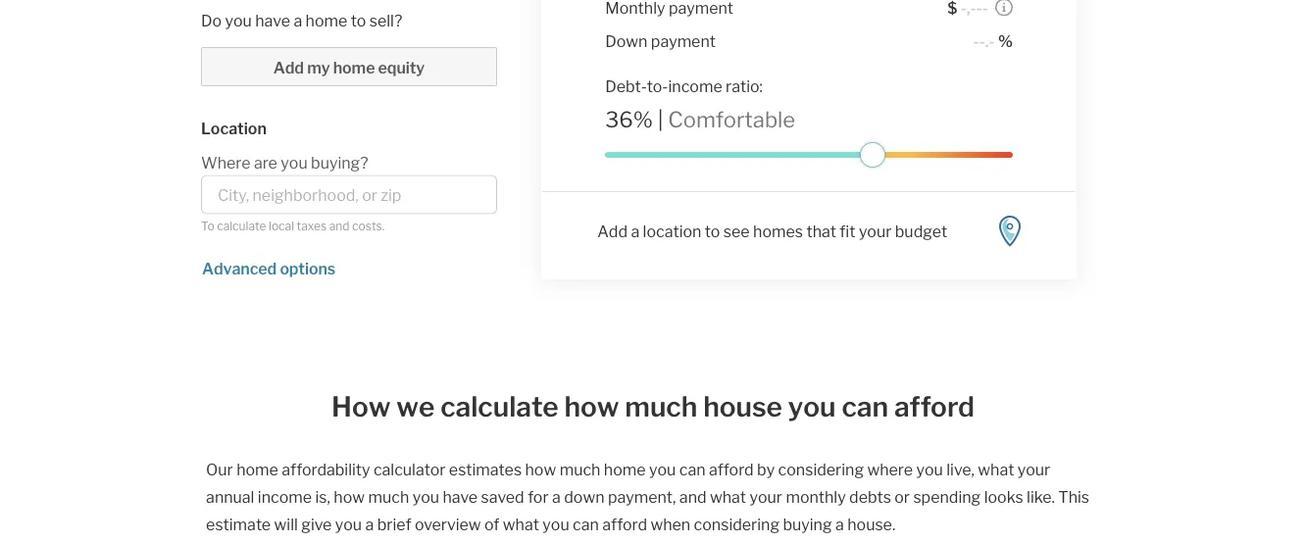 Task type: describe. For each thing, give the bounding box(es) containing it.
advanced
[[202, 259, 277, 278]]

where
[[201, 153, 251, 172]]

add my home equity
[[273, 58, 425, 77]]

equity
[[378, 58, 425, 77]]

home up my
[[306, 11, 348, 30]]

ratio:
[[726, 76, 763, 95]]

.-
[[985, 31, 995, 50]]

map push pin image
[[999, 216, 1021, 247]]

by
[[757, 460, 775, 479]]

estimate
[[206, 515, 271, 534]]

of
[[485, 515, 500, 534]]

saved
[[481, 487, 524, 507]]

like.
[[1027, 487, 1055, 507]]

0 vertical spatial afford
[[709, 460, 754, 479]]

0 horizontal spatial can
[[573, 515, 599, 534]]

1 horizontal spatial what
[[710, 487, 746, 507]]

local
[[269, 219, 294, 233]]

annual
[[206, 487, 254, 507]]

we
[[397, 390, 435, 424]]

our home affordability calculator estimates how much home you can afford by considering where you live, what your annual income is, how much you have saved for a down payment, and what your monthly debts or spending looks like. this estimate will give you a brief overview of what you can afford when considering buying a house.
[[206, 460, 1090, 534]]

looks
[[984, 487, 1024, 507]]

fit
[[840, 222, 856, 241]]

City, neighborhood, or zip search field
[[201, 175, 497, 214]]

our
[[206, 460, 233, 479]]

you right give
[[335, 515, 362, 534]]

see
[[724, 222, 750, 241]]

add for add a location to see homes that fit your budget
[[597, 222, 628, 241]]

1 vertical spatial to
[[705, 222, 720, 241]]

buying?
[[311, 153, 368, 172]]

1 vertical spatial how
[[525, 460, 556, 479]]

my
[[307, 58, 330, 77]]

36% | comfortable
[[605, 106, 796, 133]]

house.
[[848, 515, 896, 534]]

0 horizontal spatial calculate
[[217, 219, 266, 233]]

have inside our home affordability calculator estimates how much home you can afford by considering where you live, what your annual income is, how much you have saved for a down payment, and what your monthly debts or spending looks like. this estimate will give you a brief overview of what you can afford when considering buying a house.
[[443, 487, 478, 507]]

1 vertical spatial considering
[[694, 515, 780, 534]]

you right are
[[281, 153, 308, 172]]

1 - from the left
[[973, 31, 979, 50]]

income inside our home affordability calculator estimates how much home you can afford by considering where you live, what your annual income is, how much you have saved for a down payment, and what your monthly debts or spending looks like. this estimate will give you a brief overview of what you can afford when considering buying a house.
[[258, 487, 312, 507]]

do
[[201, 11, 222, 30]]

how
[[332, 390, 391, 424]]

a left brief
[[365, 515, 374, 534]]

buying
[[783, 515, 832, 534]]

this
[[1059, 487, 1090, 507]]

or
[[895, 487, 910, 507]]

%
[[998, 31, 1013, 50]]

debts
[[849, 487, 891, 507]]

affordability
[[282, 460, 370, 479]]

0 vertical spatial much
[[625, 390, 698, 424]]

add a location to see homes that fit your budget
[[597, 222, 948, 241]]

is,
[[315, 487, 330, 507]]

a left house. at the bottom right
[[836, 515, 844, 534]]

will
[[274, 515, 298, 534]]

36%
[[605, 106, 653, 133]]

you can afford
[[788, 390, 975, 424]]

0 horizontal spatial have
[[255, 11, 290, 30]]



Task type: vqa. For each thing, say whether or not it's contained in the screenshot.
buying at the bottom of page
yes



Task type: locate. For each thing, give the bounding box(es) containing it.
afford down payment,
[[603, 515, 647, 534]]

have right do
[[255, 11, 290, 30]]

income
[[668, 76, 723, 95], [258, 487, 312, 507]]

0 vertical spatial calculate
[[217, 219, 266, 233]]

add
[[273, 58, 304, 77], [597, 222, 628, 241]]

down payment
[[605, 31, 716, 50]]

are
[[254, 153, 277, 172]]

what up looks
[[978, 460, 1015, 479]]

your down by
[[750, 487, 783, 507]]

your right the fit
[[859, 222, 892, 241]]

home inside add my home equity button
[[333, 58, 375, 77]]

income up 36% | comfortable
[[668, 76, 723, 95]]

add left my
[[273, 58, 304, 77]]

income up will
[[258, 487, 312, 507]]

0 vertical spatial add
[[273, 58, 304, 77]]

2 horizontal spatial how
[[564, 390, 619, 424]]

you down calculator
[[413, 487, 439, 507]]

2 vertical spatial your
[[750, 487, 783, 507]]

options
[[280, 259, 336, 278]]

1 vertical spatial afford
[[603, 515, 647, 534]]

where
[[867, 460, 913, 479]]

1 vertical spatial your
[[1018, 460, 1051, 479]]

debt-
[[605, 76, 647, 95]]

2 horizontal spatial what
[[978, 460, 1015, 479]]

to-
[[647, 76, 668, 95]]

and right taxes
[[329, 219, 350, 233]]

0 horizontal spatial much
[[368, 487, 409, 507]]

2 vertical spatial how
[[334, 487, 365, 507]]

your
[[859, 222, 892, 241], [1018, 460, 1051, 479], [750, 487, 783, 507]]

brief
[[377, 515, 412, 534]]

1 vertical spatial calculate
[[441, 390, 559, 424]]

1 horizontal spatial how
[[525, 460, 556, 479]]

a
[[294, 11, 302, 30], [631, 222, 640, 241], [552, 487, 561, 507], [365, 515, 374, 534], [836, 515, 844, 534]]

comfortable
[[668, 106, 796, 133]]

calculate right to
[[217, 219, 266, 233]]

to calculate local taxes and costs.
[[201, 219, 385, 233]]

0 vertical spatial your
[[859, 222, 892, 241]]

where are you buying?
[[201, 153, 368, 172]]

0 horizontal spatial add
[[273, 58, 304, 77]]

add my home equity button
[[201, 47, 497, 86]]

considering up monthly
[[778, 460, 864, 479]]

0 horizontal spatial afford
[[603, 515, 647, 534]]

spending
[[914, 487, 981, 507]]

down
[[605, 31, 648, 50]]

overview
[[415, 515, 481, 534]]

1 vertical spatial much
[[560, 460, 601, 479]]

1 vertical spatial add
[[597, 222, 628, 241]]

you right do
[[225, 11, 252, 30]]

- left the % at the right top of the page
[[979, 31, 985, 50]]

sell?
[[370, 11, 402, 30]]

- left the .-
[[973, 31, 979, 50]]

afford
[[709, 460, 754, 479], [603, 515, 647, 534]]

calculator
[[374, 460, 446, 479]]

1 horizontal spatial much
[[560, 460, 601, 479]]

and up when
[[680, 487, 707, 507]]

location
[[643, 222, 702, 241]]

much up down
[[560, 460, 601, 479]]

how up down
[[564, 390, 619, 424]]

how right 'is,'
[[334, 487, 365, 507]]

considering down by
[[694, 515, 780, 534]]

house
[[703, 390, 783, 424]]

give
[[301, 515, 332, 534]]

0 horizontal spatial how
[[334, 487, 365, 507]]

advanced options button
[[201, 259, 336, 278]]

home right the our
[[237, 460, 278, 479]]

0 vertical spatial income
[[668, 76, 723, 95]]

1 horizontal spatial afford
[[709, 460, 754, 479]]

advanced options
[[202, 259, 336, 278]]

how we calculate how much house you can afford
[[332, 390, 975, 424]]

calculate
[[217, 219, 266, 233], [441, 390, 559, 424]]

that
[[807, 222, 837, 241]]

1 horizontal spatial can
[[679, 460, 706, 479]]

0 vertical spatial can
[[679, 460, 706, 479]]

0 horizontal spatial and
[[329, 219, 350, 233]]

considering
[[778, 460, 864, 479], [694, 515, 780, 534]]

-
[[973, 31, 979, 50], [979, 31, 985, 50]]

costs.
[[352, 219, 385, 233]]

1 horizontal spatial income
[[668, 76, 723, 95]]

a up add my home equity button
[[294, 11, 302, 30]]

1 horizontal spatial to
[[705, 222, 720, 241]]

much
[[625, 390, 698, 424], [560, 460, 601, 479], [368, 487, 409, 507]]

add for add my home equity
[[273, 58, 304, 77]]

0 vertical spatial considering
[[778, 460, 864, 479]]

0 horizontal spatial your
[[750, 487, 783, 507]]

estimates
[[449, 460, 522, 479]]

payment
[[651, 31, 716, 50]]

have up overview
[[443, 487, 478, 507]]

taxes
[[297, 219, 327, 233]]

|
[[658, 106, 663, 133]]

home up payment,
[[604, 460, 646, 479]]

1 horizontal spatial your
[[859, 222, 892, 241]]

1 vertical spatial and
[[680, 487, 707, 507]]

1 vertical spatial have
[[443, 487, 478, 507]]

0 horizontal spatial to
[[351, 11, 366, 30]]

payment,
[[608, 487, 676, 507]]

how
[[564, 390, 619, 424], [525, 460, 556, 479], [334, 487, 365, 507]]

0 horizontal spatial what
[[503, 515, 539, 534]]

much left house
[[625, 390, 698, 424]]

1 vertical spatial what
[[710, 487, 746, 507]]

much up brief
[[368, 487, 409, 507]]

afford left by
[[709, 460, 754, 479]]

have
[[255, 11, 290, 30], [443, 487, 478, 507]]

None range field
[[605, 142, 1013, 168]]

to
[[201, 219, 214, 233]]

a left location
[[631, 222, 640, 241]]

to left sell?
[[351, 11, 366, 30]]

to left see
[[705, 222, 720, 241]]

budget
[[895, 222, 948, 241]]

can up when
[[679, 460, 706, 479]]

you up payment,
[[649, 460, 676, 479]]

home right my
[[333, 58, 375, 77]]

home
[[306, 11, 348, 30], [333, 58, 375, 77], [237, 460, 278, 479], [604, 460, 646, 479]]

down
[[564, 487, 605, 507]]

2 vertical spatial what
[[503, 515, 539, 534]]

can down down
[[573, 515, 599, 534]]

--.- %
[[973, 31, 1013, 50]]

add inside button
[[273, 58, 304, 77]]

homes
[[753, 222, 803, 241]]

your up like.
[[1018, 460, 1051, 479]]

for
[[528, 487, 549, 507]]

monthly
[[786, 487, 846, 507]]

location
[[201, 119, 267, 138]]

1 vertical spatial can
[[573, 515, 599, 534]]

0 horizontal spatial income
[[258, 487, 312, 507]]

when
[[651, 515, 691, 534]]

1 horizontal spatial and
[[680, 487, 707, 507]]

0 vertical spatial what
[[978, 460, 1015, 479]]

can
[[679, 460, 706, 479], [573, 515, 599, 534]]

how up for
[[525, 460, 556, 479]]

and
[[329, 219, 350, 233], [680, 487, 707, 507]]

0 vertical spatial and
[[329, 219, 350, 233]]

do you have a home to sell?
[[201, 11, 402, 30]]

0 vertical spatial to
[[351, 11, 366, 30]]

what right payment,
[[710, 487, 746, 507]]

2 - from the left
[[979, 31, 985, 50]]

2 vertical spatial much
[[368, 487, 409, 507]]

add left location
[[597, 222, 628, 241]]

you down for
[[543, 515, 570, 534]]

debt-to-income ratio:
[[605, 76, 763, 95]]

1 vertical spatial income
[[258, 487, 312, 507]]

you left live,
[[917, 460, 943, 479]]

and inside our home affordability calculator estimates how much home you can afford by considering where you live, what your annual income is, how much you have saved for a down payment, and what your monthly debts or spending looks like. this estimate will give you a brief overview of what you can afford when considering buying a house.
[[680, 487, 707, 507]]

0 vertical spatial have
[[255, 11, 290, 30]]

1 horizontal spatial add
[[597, 222, 628, 241]]

what right of
[[503, 515, 539, 534]]

2 horizontal spatial your
[[1018, 460, 1051, 479]]

to
[[351, 11, 366, 30], [705, 222, 720, 241]]

calculate up estimates
[[441, 390, 559, 424]]

0 vertical spatial how
[[564, 390, 619, 424]]

a right for
[[552, 487, 561, 507]]

2 horizontal spatial much
[[625, 390, 698, 424]]

1 horizontal spatial calculate
[[441, 390, 559, 424]]

1 horizontal spatial have
[[443, 487, 478, 507]]

live,
[[947, 460, 975, 479]]

what
[[978, 460, 1015, 479], [710, 487, 746, 507], [503, 515, 539, 534]]

you
[[225, 11, 252, 30], [281, 153, 308, 172], [649, 460, 676, 479], [917, 460, 943, 479], [413, 487, 439, 507], [335, 515, 362, 534], [543, 515, 570, 534]]



